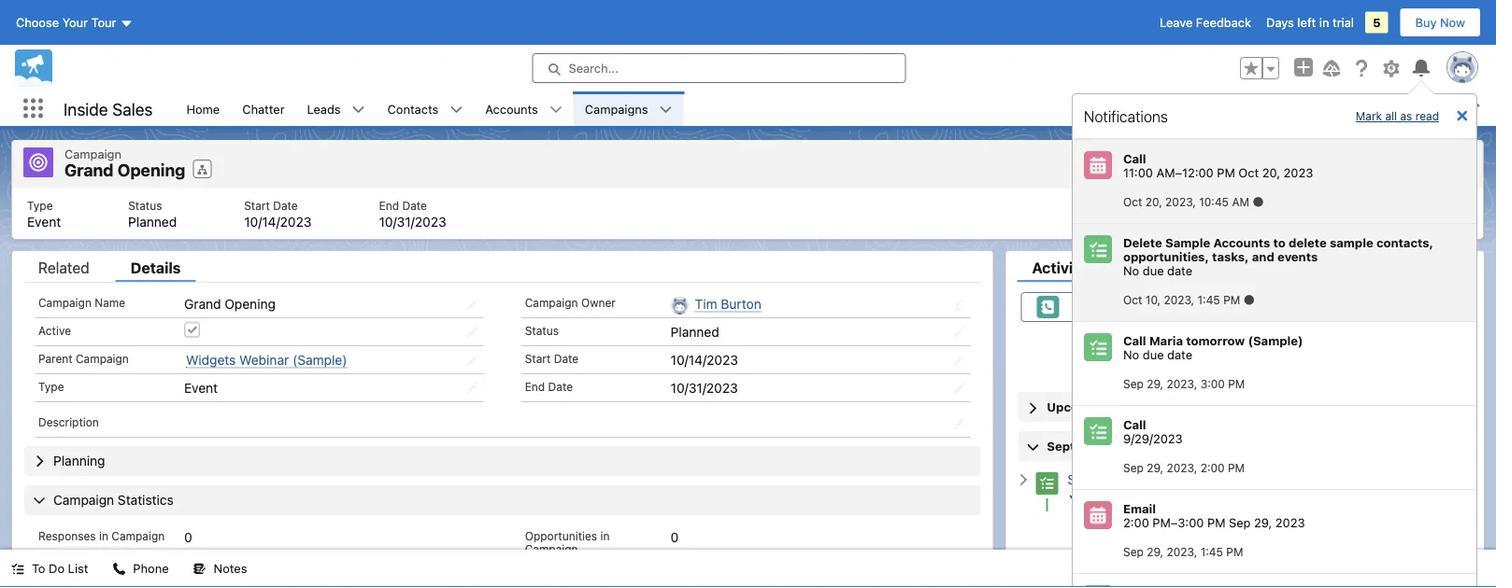 Task type: vqa. For each thing, say whether or not it's contained in the screenshot.
Customer
no



Task type: describe. For each thing, give the bounding box(es) containing it.
type for type event
[[27, 200, 53, 213]]

grand for campaign
[[64, 160, 114, 180]]

leads in campaign
[[38, 564, 139, 578]]

related link
[[23, 259, 104, 282]]

campaign left owner
[[525, 296, 578, 309]]

campaign up phone button
[[112, 530, 165, 543]]

tim burton link
[[695, 296, 761, 313]]

description
[[38, 416, 99, 429]]

opportunities,
[[1123, 250, 1209, 264]]

11:00
[[1123, 165, 1153, 179]]

widgets webinar (sample)
[[186, 352, 347, 368]]

buy now
[[1415, 15, 1465, 29]]

oct for call 11:00 am–12:00 pm oct 20, 2023
[[1123, 195, 1142, 208]]

10:45
[[1199, 195, 1229, 208]]

● for to
[[1244, 292, 1255, 307]]

0 vertical spatial 10/14/2023
[[244, 214, 312, 230]]

1 vertical spatial event
[[184, 380, 218, 396]]

date inside call maria tomorrow (sample) no due date
[[1167, 348, 1192, 362]]

choose your tour
[[16, 15, 116, 29]]

text default image left task icon
[[1017, 474, 1030, 487]]

● for pm
[[1253, 194, 1264, 208]]

contacts list item
[[376, 92, 474, 126]]

send list email
[[1218, 157, 1304, 171]]

sep inside email 2:00 pm–3:00 pm sep 29, 2023
[[1229, 516, 1251, 530]]

pm for oct 10, 2023, 1:45 pm ●
[[1223, 293, 1240, 307]]

task
[[1128, 492, 1152, 506]]

0 for responses in campaign
[[184, 530, 192, 545]]

time
[[1265, 332, 1290, 346]]

call maria tomorrow (sample) no due date
[[1123, 334, 1303, 362]]

3:00
[[1200, 378, 1225, 391]]

statistics
[[118, 493, 174, 508]]

buy now button
[[1399, 7, 1481, 37]]

1 horizontal spatial 10/31/2023
[[671, 380, 738, 396]]

name
[[95, 296, 125, 309]]

tim burton
[[695, 296, 761, 312]]

tasks,
[[1212, 250, 1249, 264]]

type for type
[[38, 380, 64, 393]]

past
[[1209, 520, 1233, 534]]

start date 10/14/2023
[[244, 200, 312, 230]]

phone button
[[101, 550, 180, 588]]

campaign statistics
[[53, 493, 174, 508]]

pm for sep 29, 2023, 1:45 pm
[[1226, 546, 1243, 559]]

true image
[[184, 322, 200, 338]]

task image
[[1036, 473, 1058, 495]]

2023 for email 2:00 pm–3:00 pm sep 29, 2023
[[1275, 516, 1305, 530]]

and
[[1252, 250, 1274, 264]]

1:45 for sep 29, 2023, 1:45 pm
[[1200, 546, 1223, 559]]

pm for sep 29, 2023, 3:00 pm
[[1228, 378, 1245, 391]]

as
[[1400, 110, 1412, 123]]

date for end date
[[548, 380, 573, 393]]

quote
[[1102, 473, 1139, 488]]

filters:
[[1206, 332, 1245, 346]]

activity link
[[1017, 259, 1103, 282]]

text default image inside 'leads' list item
[[352, 103, 365, 116]]

sep for email 2:00 pm–3:00 pm sep 29, 2023
[[1123, 546, 1144, 559]]

widgets webinar (sample) link
[[186, 352, 347, 369]]

filters: all time • all activities • all types
[[1206, 332, 1432, 346]]

maria
[[1149, 334, 1183, 348]]

details
[[131, 259, 181, 277]]

campaign up active
[[38, 296, 91, 309]]

start date
[[525, 352, 579, 365]]

trial
[[1333, 15, 1354, 29]]

1 horizontal spatial •
[[1293, 332, 1299, 346]]

pm inside email 2:00 pm–3:00 pm sep 29, 2023
[[1207, 516, 1226, 530]]

1 vertical spatial (sample)
[[292, 352, 347, 368]]

oct inside call 11:00 am–12:00 pm oct 20, 2023
[[1238, 165, 1259, 179]]

list for status
[[175, 92, 1496, 126]]

leave feedback
[[1160, 15, 1251, 29]]

campaign right 'parent'
[[76, 352, 129, 365]]

opening for campaign
[[117, 160, 185, 180]]

2 horizontal spatial •
[[1374, 332, 1379, 346]]

email inside send list email button
[[1274, 157, 1304, 171]]

leads for leads
[[307, 102, 341, 116]]

parent campaign
[[38, 352, 129, 365]]

campaign down inside
[[64, 147, 121, 161]]

text default image inside contacts list item
[[450, 103, 463, 116]]

grand opening for campaign
[[64, 160, 185, 180]]

in for responses in campaign
[[99, 530, 108, 543]]

end for end date 10/31/2023
[[379, 200, 399, 213]]

accounts inside delete sample accounts to delete sample contacts, opportunities, tasks, and events no due date
[[1213, 235, 1270, 250]]

accounts list item
[[474, 92, 574, 126]]

0 vertical spatial 10/31/2023
[[379, 214, 446, 230]]

campaigns list item
[[574, 92, 684, 126]]

responses
[[38, 530, 96, 543]]

campaign name
[[38, 296, 125, 309]]

oct 10, 2023, 1:45 pm ●
[[1123, 292, 1255, 307]]

am–12:00
[[1156, 165, 1214, 179]]

read
[[1416, 110, 1439, 123]]

2023, for call
[[1167, 462, 1197, 475]]

campaign statistics button
[[24, 486, 981, 516]]

contacts,
[[1376, 235, 1434, 250]]

a
[[1118, 492, 1125, 506]]

call 9/29/2023
[[1123, 418, 1183, 446]]

mark all as read link
[[1348, 102, 1447, 130]]

0 horizontal spatial event
[[27, 214, 61, 230]]

contacts link
[[376, 92, 450, 126]]

you had a task
[[1069, 492, 1152, 506]]

inside sales
[[64, 99, 153, 119]]

oct 20, 2023, 10:45 am ●
[[1123, 194, 1264, 208]]

campaign owner
[[525, 296, 616, 309]]

search... button
[[532, 53, 906, 83]]

campaign inside opportunities in campaign
[[525, 543, 578, 556]]

sample
[[1330, 235, 1373, 250]]

2023, inside 'oct 20, 2023, 10:45 am ●'
[[1165, 195, 1196, 208]]

campaigns link
[[574, 92, 659, 126]]

tomorrow
[[1186, 334, 1245, 348]]

send for send list email
[[1218, 157, 1247, 171]]

email 2:00 pm–3:00 pm sep 29, 2023
[[1123, 502, 1305, 530]]

• inside dropdown button
[[1117, 440, 1123, 454]]

2 vertical spatial no
[[1157, 520, 1173, 534]]

1 all from the left
[[1248, 332, 1262, 346]]

list inside button
[[1250, 157, 1270, 171]]

accounts inside list item
[[485, 102, 538, 116]]

phone
[[133, 562, 169, 576]]

end for end date
[[525, 380, 545, 393]]

contacts
[[387, 102, 439, 116]]

call for call 11:00 am–12:00 pm oct 20, 2023
[[1123, 151, 1146, 165]]

home
[[186, 102, 220, 116]]

campaign inside campaign statistics dropdown button
[[53, 493, 114, 508]]

had
[[1094, 492, 1115, 506]]

widgets
[[186, 352, 236, 368]]

grand opening for campaign name
[[184, 296, 276, 312]]

start for start date 10/14/2023
[[244, 200, 270, 213]]

1:45 for oct 10, 2023, 1:45 pm ●
[[1198, 293, 1220, 307]]

20, inside call 11:00 am–12:00 pm oct 20, 2023
[[1262, 165, 1280, 179]]

pm for sep 29, 2023, 2:00 pm
[[1228, 462, 1245, 475]]

call 11:00 am–12:00 pm oct 20, 2023
[[1123, 151, 1313, 179]]

search...
[[569, 61, 619, 75]]

planning button
[[24, 447, 981, 477]]

grand for campaign name
[[184, 296, 221, 312]]



Task type: locate. For each thing, give the bounding box(es) containing it.
1 vertical spatial 2023
[[1126, 440, 1157, 454]]

accounts down am
[[1213, 235, 1270, 250]]

opportunities in campaign
[[525, 530, 610, 556]]

0 horizontal spatial all
[[1248, 332, 1262, 346]]

list containing event
[[12, 188, 1483, 239]]

sep 29, 2023, 1:45 pm
[[1123, 546, 1243, 559]]

list inside button
[[68, 562, 88, 576]]

date up sep 29, 2023, 3:00 pm
[[1167, 348, 1192, 362]]

planned down tim
[[671, 324, 719, 340]]

(sample)
[[1248, 334, 1303, 348], [292, 352, 347, 368]]

send
[[1218, 157, 1247, 171], [1067, 473, 1098, 488]]

days left in trial
[[1266, 15, 1354, 29]]

1 vertical spatial activities
[[1236, 520, 1287, 534]]

2 all from the left
[[1302, 332, 1316, 346]]

0 vertical spatial no
[[1123, 264, 1139, 278]]

due up 10,
[[1143, 264, 1164, 278]]

1 horizontal spatial all
[[1302, 332, 1316, 346]]

pm inside oct 10, 2023, 1:45 pm ●
[[1223, 293, 1240, 307]]

text default image inside 'accounts' list item
[[549, 103, 562, 116]]

text default image right 3
[[193, 563, 206, 576]]

1 horizontal spatial status
[[525, 324, 559, 337]]

2023 left load.
[[1275, 516, 1305, 530]]

oct for delete sample accounts to delete sample contacts, opportunities, tasks, and events no due date
[[1123, 293, 1142, 307]]

campaign
[[64, 147, 121, 161], [38, 296, 91, 309], [525, 296, 578, 309], [76, 352, 129, 365], [53, 493, 114, 508], [112, 530, 165, 543], [525, 543, 578, 556], [85, 564, 139, 578]]

text default image inside to do list button
[[11, 563, 24, 576]]

1 vertical spatial 10/31/2023
[[671, 380, 738, 396]]

all left types
[[1383, 332, 1397, 346]]

1 vertical spatial 2:00
[[1123, 516, 1149, 530]]

0 horizontal spatial planned
[[128, 214, 177, 230]]

to do list button
[[0, 550, 99, 588]]

2:00 down task at the bottom right
[[1123, 516, 1149, 530]]

end
[[379, 200, 399, 213], [525, 380, 545, 393]]

send inside button
[[1218, 157, 1247, 171]]

1 vertical spatial grand opening
[[184, 296, 276, 312]]

0 vertical spatial list
[[1250, 157, 1270, 171]]

send list email button
[[1203, 150, 1319, 178]]

notes
[[214, 562, 247, 576]]

send up you
[[1067, 473, 1098, 488]]

0 vertical spatial planned
[[128, 214, 177, 230]]

call inside call 11:00 am–12:00 pm oct 20, 2023
[[1123, 151, 1146, 165]]

0 vertical spatial event
[[27, 214, 61, 230]]

call inside call maria tomorrow (sample) no due date
[[1123, 334, 1146, 348]]

type down 'parent'
[[38, 380, 64, 393]]

your
[[62, 15, 88, 29]]

grand opening up true 'image'
[[184, 296, 276, 312]]

date inside delete sample accounts to delete sample contacts, opportunities, tasks, and events no due date
[[1167, 264, 1192, 278]]

1 horizontal spatial 10/14/2023
[[671, 352, 738, 368]]

text default image right the campaigns
[[659, 103, 672, 116]]

29, for call 9/29/2023
[[1147, 462, 1164, 475]]

opening for campaign name
[[225, 296, 276, 312]]

0 horizontal spatial leads
[[38, 564, 70, 578]]

1 vertical spatial opening
[[225, 296, 276, 312]]

leads
[[307, 102, 341, 116], [38, 564, 70, 578]]

end date 10/31/2023
[[379, 200, 446, 230]]

1 horizontal spatial to
[[1290, 520, 1302, 534]]

notifications
[[1084, 107, 1168, 125]]

0 vertical spatial oct
[[1238, 165, 1259, 179]]

20,
[[1262, 165, 1280, 179], [1146, 195, 1162, 208]]

event up related
[[27, 214, 61, 230]]

send quote
[[1067, 473, 1139, 488]]

oct down 11:00
[[1123, 195, 1142, 208]]

opening up webinar
[[225, 296, 276, 312]]

0 vertical spatial leads
[[307, 102, 341, 116]]

1 vertical spatial email
[[1123, 502, 1156, 516]]

status planned
[[128, 200, 177, 230]]

sep left 29
[[1404, 478, 1424, 491]]

0 horizontal spatial list
[[68, 562, 88, 576]]

leads for leads in campaign
[[38, 564, 70, 578]]

1 date from the top
[[1167, 264, 1192, 278]]

2:00 up email 2:00 pm–3:00 pm sep 29, 2023
[[1200, 462, 1225, 475]]

1:45 inside oct 10, 2023, 1:45 pm ●
[[1198, 293, 1220, 307]]

1 horizontal spatial planned
[[671, 324, 719, 340]]

date for start date 10/14/2023
[[273, 200, 298, 213]]

end inside the end date 10/31/2023
[[379, 200, 399, 213]]

1 horizontal spatial start
[[525, 352, 551, 365]]

0 vertical spatial to
[[1273, 235, 1286, 250]]

in right responses at the left bottom
[[99, 530, 108, 543]]

send up am
[[1218, 157, 1247, 171]]

1 vertical spatial oct
[[1123, 195, 1142, 208]]

grand opening up status planned
[[64, 160, 185, 180]]

1 vertical spatial date
[[1167, 348, 1192, 362]]

• right time
[[1293, 332, 1299, 346]]

text default image left to
[[11, 563, 24, 576]]

planned up details
[[128, 214, 177, 230]]

3 call from the top
[[1123, 418, 1146, 432]]

2 0 from the left
[[671, 530, 679, 545]]

mark all as read
[[1356, 110, 1439, 123]]

list
[[175, 92, 1496, 126], [12, 188, 1483, 239]]

start inside start date 10/14/2023
[[244, 200, 270, 213]]

2023, down the more
[[1167, 546, 1197, 559]]

status for status
[[525, 324, 559, 337]]

text default image inside the notes button
[[193, 563, 206, 576]]

opportunities
[[525, 530, 597, 543]]

1 vertical spatial grand
[[184, 296, 221, 312]]

0 vertical spatial 2023
[[1284, 165, 1313, 179]]

0 vertical spatial call
[[1123, 151, 1146, 165]]

sep for call 9/29/2023
[[1123, 462, 1144, 475]]

1:45 down past at the right bottom
[[1200, 546, 1223, 559]]

date inside the end date 10/31/2023
[[402, 200, 427, 213]]

0 vertical spatial status
[[128, 200, 162, 213]]

oct left 10,
[[1123, 293, 1142, 307]]

1 0 from the left
[[184, 530, 192, 545]]

status for status planned
[[128, 200, 162, 213]]

1 horizontal spatial 20,
[[1262, 165, 1280, 179]]

september  •  2023
[[1047, 440, 1157, 454]]

email down quote
[[1123, 502, 1156, 516]]

text default image left 'campaigns' link
[[549, 103, 562, 116]]

choose your tour button
[[15, 7, 134, 37]]

responses in campaign
[[38, 530, 165, 543]]

0 horizontal spatial 10/31/2023
[[379, 214, 446, 230]]

status inside status planned
[[128, 200, 162, 213]]

text default image for accounts
[[549, 103, 562, 116]]

1 horizontal spatial event
[[184, 380, 218, 396]]

send for send quote
[[1067, 473, 1098, 488]]

29, right past at the right bottom
[[1254, 516, 1272, 530]]

2:00
[[1200, 462, 1225, 475], [1123, 516, 1149, 530]]

all left time
[[1248, 332, 1262, 346]]

grand up true 'image'
[[184, 296, 221, 312]]

event down widgets
[[184, 380, 218, 396]]

end date
[[525, 380, 573, 393]]

in right "opportunities"
[[600, 530, 610, 543]]

0 horizontal spatial activities
[[1236, 520, 1287, 534]]

sep for call maria tomorrow (sample) no due date
[[1123, 378, 1144, 391]]

29, for email 2:00 pm–3:00 pm sep 29, 2023
[[1147, 546, 1164, 559]]

2023 for call 11:00 am–12:00 pm oct 20, 2023
[[1284, 165, 1313, 179]]

1 horizontal spatial grand
[[184, 296, 221, 312]]

0 vertical spatial type
[[27, 200, 53, 213]]

activities right past at the right bottom
[[1236, 520, 1287, 534]]

activities
[[1320, 332, 1370, 346], [1236, 520, 1287, 534]]

29,
[[1147, 378, 1164, 391], [1147, 462, 1164, 475], [1254, 516, 1272, 530], [1147, 546, 1164, 559]]

0 horizontal spatial 20,
[[1146, 195, 1162, 208]]

0 horizontal spatial accounts
[[485, 102, 538, 116]]

choose
[[16, 15, 59, 29]]

29, for call maria tomorrow (sample) no due date
[[1147, 378, 1164, 391]]

no left 'maria'
[[1123, 348, 1139, 362]]

in inside opportunities in campaign
[[600, 530, 610, 543]]

in right left
[[1319, 15, 1329, 29]]

campaign up responses at the left bottom
[[53, 493, 114, 508]]

grand opening
[[64, 160, 185, 180], [184, 296, 276, 312]]

start for start date
[[525, 352, 551, 365]]

to left delete
[[1273, 235, 1286, 250]]

list containing home
[[175, 92, 1496, 126]]

oct inside oct 10, 2023, 1:45 pm ●
[[1123, 293, 1142, 307]]

sep down task at the bottom right
[[1123, 546, 1144, 559]]

call up september  •  2023 at the bottom of page
[[1123, 418, 1146, 432]]

september
[[1047, 440, 1114, 454]]

no inside call maria tomorrow (sample) no due date
[[1123, 348, 1139, 362]]

0 vertical spatial send
[[1218, 157, 1247, 171]]

29, down pm–3:00
[[1147, 546, 1164, 559]]

call for call 9/29/2023
[[1123, 418, 1146, 432]]

details link
[[116, 259, 196, 282]]

status up details
[[128, 200, 162, 213]]

29, down 9/29/2023
[[1147, 462, 1164, 475]]

1 vertical spatial status
[[525, 324, 559, 337]]

text default image
[[549, 103, 562, 116], [659, 103, 672, 116], [11, 563, 24, 576]]

left
[[1297, 15, 1316, 29]]

campaigns
[[585, 102, 648, 116]]

date
[[1167, 264, 1192, 278], [1167, 348, 1192, 362]]

email
[[1274, 157, 1304, 171], [1123, 502, 1156, 516]]

1 vertical spatial list
[[12, 188, 1483, 239]]

oct
[[1238, 165, 1259, 179], [1123, 195, 1142, 208], [1123, 293, 1142, 307]]

1 vertical spatial 20,
[[1146, 195, 1162, 208]]

3
[[184, 564, 192, 580]]

call for call maria tomorrow (sample) no due date
[[1123, 334, 1146, 348]]

home link
[[175, 92, 231, 126]]

● down the and
[[1244, 292, 1255, 307]]

0 vertical spatial grand opening
[[64, 160, 185, 180]]

pm down 'no more past activities to load.' at the bottom of page
[[1226, 546, 1243, 559]]

0 vertical spatial ●
[[1253, 194, 1264, 208]]

due inside call maria tomorrow (sample) no due date
[[1143, 348, 1164, 362]]

list for description
[[12, 188, 1483, 239]]

delete
[[1123, 235, 1162, 250]]

webinar
[[239, 352, 289, 368]]

1 horizontal spatial end
[[525, 380, 545, 393]]

delete sample accounts to delete sample contacts, opportunities, tasks, and events no due date
[[1123, 235, 1434, 278]]

5
[[1373, 15, 1381, 29]]

0 horizontal spatial send
[[1067, 473, 1098, 488]]

0 horizontal spatial 10/14/2023
[[244, 214, 312, 230]]

1 horizontal spatial (sample)
[[1248, 334, 1303, 348]]

× button
[[1448, 102, 1476, 130]]

pm right the more
[[1207, 516, 1226, 530]]

2 vertical spatial oct
[[1123, 293, 1142, 307]]

tour
[[91, 15, 116, 29]]

event
[[27, 214, 61, 230], [184, 380, 218, 396]]

date inside start date 10/14/2023
[[273, 200, 298, 213]]

email inside email 2:00 pm–3:00 pm sep 29, 2023
[[1123, 502, 1156, 516]]

text default image inside phone button
[[113, 563, 126, 576]]

campaign down responses in campaign
[[85, 564, 139, 578]]

no left the more
[[1157, 520, 1173, 534]]

date down sample
[[1167, 264, 1192, 278]]

due inside delete sample accounts to delete sample contacts, opportunities, tasks, and events no due date
[[1143, 264, 1164, 278]]

to inside delete sample accounts to delete sample contacts, opportunities, tasks, and events no due date
[[1273, 235, 1286, 250]]

text default image left contacts link
[[352, 103, 365, 116]]

1 due from the top
[[1143, 264, 1164, 278]]

2023 inside call 11:00 am–12:00 pm oct 20, 2023
[[1284, 165, 1313, 179]]

2023, down 9/29/2023
[[1167, 462, 1197, 475]]

email up delete
[[1274, 157, 1304, 171]]

pm up 10:45 at the top of the page
[[1217, 165, 1235, 179]]

(sample) right the filters: at the bottom
[[1248, 334, 1303, 348]]

1 vertical spatial to
[[1290, 520, 1302, 534]]

no more past activities to load. status
[[1017, 520, 1473, 534]]

2023, right 10,
[[1164, 293, 1194, 307]]

group
[[1240, 57, 1279, 79]]

0 vertical spatial due
[[1143, 264, 1164, 278]]

no inside delete sample accounts to delete sample contacts, opportunities, tasks, and events no due date
[[1123, 264, 1139, 278]]

0 vertical spatial (sample)
[[1248, 334, 1303, 348]]

type up related
[[27, 200, 53, 213]]

2 vertical spatial call
[[1123, 418, 1146, 432]]

sep 29, 2023, 3:00 pm
[[1123, 378, 1245, 391]]

oct up am
[[1238, 165, 1259, 179]]

1 vertical spatial 10/14/2023
[[671, 352, 738, 368]]

leave feedback link
[[1160, 15, 1251, 29]]

0 vertical spatial opening
[[117, 160, 185, 180]]

to left load.
[[1290, 520, 1302, 534]]

2 vertical spatial 2023
[[1275, 516, 1305, 530]]

0 vertical spatial date
[[1167, 264, 1192, 278]]

in for opportunities in campaign
[[600, 530, 610, 543]]

text default image right contacts at top
[[450, 103, 463, 116]]

call left 'maria'
[[1123, 334, 1146, 348]]

1 horizontal spatial accounts
[[1213, 235, 1270, 250]]

2023, down am–12:00
[[1165, 195, 1196, 208]]

sep up call 9/29/2023
[[1123, 378, 1144, 391]]

0 horizontal spatial status
[[128, 200, 162, 213]]

to
[[32, 562, 45, 576]]

• left types
[[1374, 332, 1379, 346]]

29, down 'maria'
[[1147, 378, 1164, 391]]

0 vertical spatial start
[[244, 200, 270, 213]]

pm up email 2:00 pm–3:00 pm sep 29, 2023
[[1228, 462, 1245, 475]]

you
[[1069, 492, 1090, 506]]

accounts right contacts list item at the top
[[485, 102, 538, 116]]

related
[[38, 259, 89, 277]]

pm up the filters: at the bottom
[[1223, 293, 1240, 307]]

sep up task at the bottom right
[[1123, 462, 1144, 475]]

0 vertical spatial 20,
[[1262, 165, 1280, 179]]

1 horizontal spatial 0
[[671, 530, 679, 545]]

0 horizontal spatial •
[[1117, 440, 1123, 454]]

1 horizontal spatial send
[[1218, 157, 1247, 171]]

opening up status planned
[[117, 160, 185, 180]]

pm
[[1217, 165, 1235, 179], [1223, 293, 1240, 307], [1228, 378, 1245, 391], [1228, 462, 1245, 475], [1207, 516, 1226, 530], [1226, 546, 1243, 559]]

2023, inside oct 10, 2023, 1:45 pm ●
[[1164, 293, 1194, 307]]

pm–3:00
[[1153, 516, 1204, 530]]

status up 'start date'
[[525, 324, 559, 337]]

0 vertical spatial email
[[1274, 157, 1304, 171]]

● right am
[[1253, 194, 1264, 208]]

send quote link
[[1067, 473, 1139, 488]]

0 vertical spatial accounts
[[485, 102, 538, 116]]

pm right 3:00
[[1228, 378, 1245, 391]]

now
[[1440, 15, 1465, 29]]

0 for opportunities in campaign
[[671, 530, 679, 545]]

date for start date
[[554, 352, 579, 365]]

2023 up quote
[[1126, 440, 1157, 454]]

2023 inside email 2:00 pm–3:00 pm sep 29, 2023
[[1275, 516, 1305, 530]]

pm inside call 11:00 am–12:00 pm oct 20, 2023
[[1217, 165, 1235, 179]]

leads inside list item
[[307, 102, 341, 116]]

leads list item
[[296, 92, 376, 126]]

3 all from the left
[[1383, 332, 1397, 346]]

1 call from the top
[[1123, 151, 1146, 165]]

all right time
[[1302, 332, 1316, 346]]

1 vertical spatial 1:45
[[1200, 546, 1223, 559]]

campaign down campaign statistics dropdown button
[[525, 543, 578, 556]]

1 vertical spatial call
[[1123, 334, 1146, 348]]

0 horizontal spatial 0
[[184, 530, 192, 545]]

sep right the more
[[1229, 516, 1251, 530]]

grand down inside
[[64, 160, 114, 180]]

1 vertical spatial due
[[1143, 348, 1164, 362]]

date for end date 10/31/2023
[[402, 200, 427, 213]]

in
[[1319, 15, 1329, 29], [99, 530, 108, 543], [600, 530, 610, 543], [73, 564, 82, 578]]

1 vertical spatial no
[[1123, 348, 1139, 362]]

1 vertical spatial leads
[[38, 564, 70, 578]]

text default image for campaigns
[[659, 103, 672, 116]]

0 horizontal spatial opening
[[117, 160, 185, 180]]

0 horizontal spatial 2:00
[[1123, 516, 1149, 530]]

all
[[1385, 110, 1397, 123]]

•
[[1293, 332, 1299, 346], [1374, 332, 1379, 346], [1117, 440, 1123, 454]]

no down delete
[[1123, 264, 1139, 278]]

2 horizontal spatial all
[[1383, 332, 1397, 346]]

1 vertical spatial type
[[38, 380, 64, 393]]

2023, for call maria tomorrow (sample)
[[1167, 378, 1197, 391]]

0 horizontal spatial email
[[1123, 502, 1156, 516]]

to do list
[[32, 562, 88, 576]]

9/29/2023
[[1123, 432, 1183, 446]]

2:00 inside email 2:00 pm–3:00 pm sep 29, 2023
[[1123, 516, 1149, 530]]

grand
[[64, 160, 114, 180], [184, 296, 221, 312]]

call down notifications
[[1123, 151, 1146, 165]]

sep 29, 2023, 2:00 pm
[[1123, 462, 1245, 475]]

leads link
[[296, 92, 352, 126]]

all
[[1248, 332, 1262, 346], [1302, 332, 1316, 346], [1383, 332, 1397, 346]]

burton
[[721, 296, 761, 312]]

0 vertical spatial grand
[[64, 160, 114, 180]]

oct inside 'oct 20, 2023, 10:45 am ●'
[[1123, 195, 1142, 208]]

load.
[[1305, 520, 1333, 534]]

0 horizontal spatial start
[[244, 200, 270, 213]]

20, inside 'oct 20, 2023, 10:45 am ●'
[[1146, 195, 1162, 208]]

(sample) inside call maria tomorrow (sample) no due date
[[1248, 334, 1303, 348]]

in right do
[[73, 564, 82, 578]]

2 date from the top
[[1167, 348, 1192, 362]]

1 vertical spatial end
[[525, 380, 545, 393]]

events
[[1278, 250, 1318, 264]]

more
[[1176, 520, 1205, 534]]

1 horizontal spatial list
[[1250, 157, 1270, 171]]

feedback
[[1196, 15, 1251, 29]]

text default image
[[352, 103, 365, 116], [450, 103, 463, 116], [1017, 474, 1030, 487], [113, 563, 126, 576], [193, 563, 206, 576]]

2023, left 3:00
[[1167, 378, 1197, 391]]

buy
[[1415, 15, 1437, 29]]

mark
[[1356, 110, 1382, 123]]

(sample) right webinar
[[292, 352, 347, 368]]

1 horizontal spatial leads
[[307, 102, 341, 116]]

accounts link
[[474, 92, 549, 126]]

1 horizontal spatial text default image
[[549, 103, 562, 116]]

1 horizontal spatial activities
[[1320, 332, 1370, 346]]

type inside type event
[[27, 200, 53, 213]]

• up quote
[[1117, 440, 1123, 454]]

1 horizontal spatial 2:00
[[1200, 462, 1225, 475]]

29, inside email 2:00 pm–3:00 pm sep 29, 2023
[[1254, 516, 1272, 530]]

1 horizontal spatial email
[[1274, 157, 1304, 171]]

0 vertical spatial activities
[[1320, 332, 1370, 346]]

chatter link
[[231, 92, 296, 126]]

text default image left phone
[[113, 563, 126, 576]]

call inside call 9/29/2023
[[1123, 418, 1146, 432]]

1:45 up tomorrow
[[1198, 293, 1220, 307]]

in for leads in campaign
[[73, 564, 82, 578]]

1 vertical spatial planned
[[671, 324, 719, 340]]

planned
[[128, 214, 177, 230], [671, 324, 719, 340]]

2023 up delete
[[1284, 165, 1313, 179]]

2 call from the top
[[1123, 334, 1146, 348]]

0 horizontal spatial grand
[[64, 160, 114, 180]]

1 vertical spatial send
[[1067, 473, 1098, 488]]

2 due from the top
[[1143, 348, 1164, 362]]

1 vertical spatial start
[[525, 352, 551, 365]]

due up sep 29, 2023, 3:00 pm
[[1143, 348, 1164, 362]]

×
[[1455, 103, 1469, 129]]

do
[[49, 562, 65, 576]]

1 vertical spatial ●
[[1244, 292, 1255, 307]]

days
[[1266, 15, 1294, 29]]

no more past activities to load.
[[1157, 520, 1333, 534]]

0 vertical spatial list
[[175, 92, 1496, 126]]

2023 inside dropdown button
[[1126, 440, 1157, 454]]

2023, for email
[[1167, 546, 1197, 559]]

notes button
[[182, 550, 258, 588]]

tim
[[695, 296, 717, 312]]

text default image inside campaigns list item
[[659, 103, 672, 116]]

activities right time
[[1320, 332, 1370, 346]]

0 horizontal spatial to
[[1273, 235, 1286, 250]]

chatter
[[242, 102, 285, 116]]



